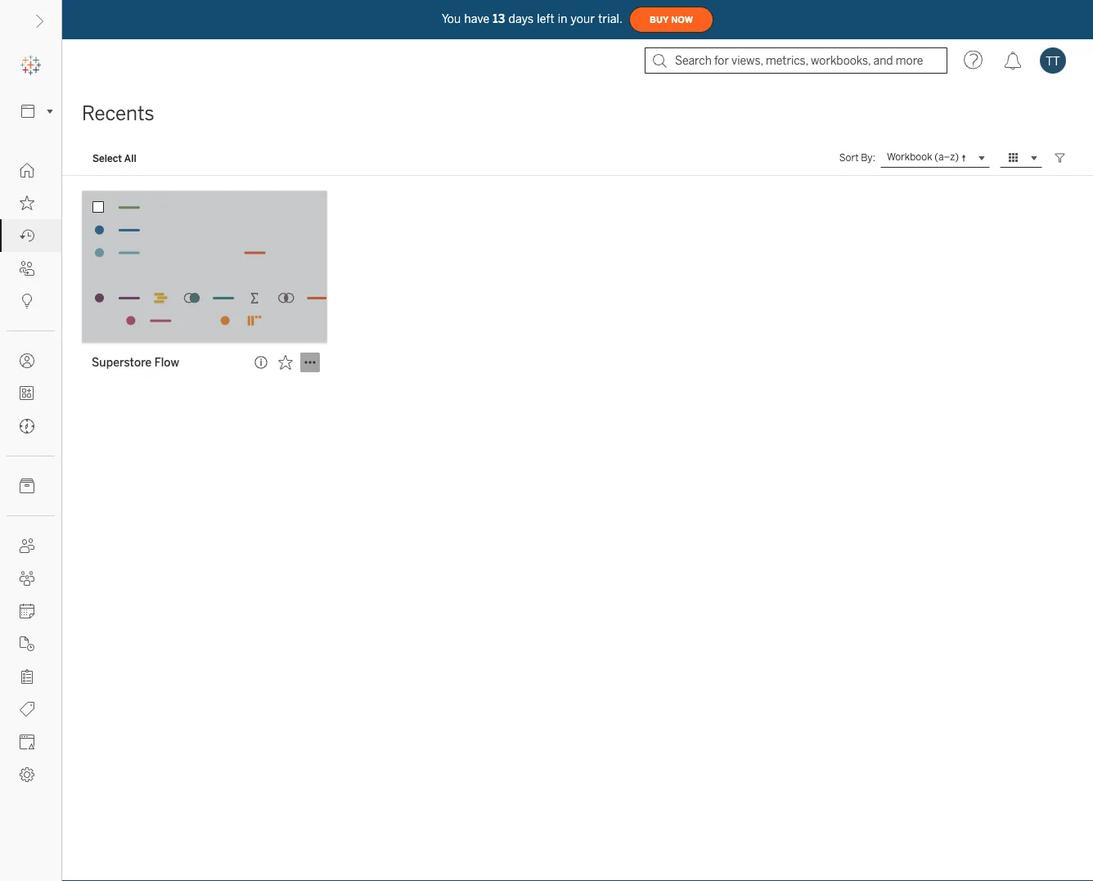 Task type: vqa. For each thing, say whether or not it's contained in the screenshot.
bottommost The In
no



Task type: locate. For each thing, give the bounding box(es) containing it.
navigation panel element
[[0, 49, 61, 791]]

your
[[571, 12, 595, 26]]

superstore
[[92, 356, 152, 369]]

grid view image
[[1006, 151, 1021, 165]]

13
[[493, 12, 505, 26]]

(a–z)
[[935, 151, 959, 163]]

in
[[558, 12, 568, 26]]

flow
[[154, 356, 179, 369]]

all
[[124, 152, 136, 164]]

you
[[442, 12, 461, 26]]

select all
[[92, 152, 136, 164]]

recents
[[82, 102, 154, 125]]

now
[[671, 15, 693, 25]]

workbook (a–z) button
[[880, 148, 990, 168]]

workbook
[[887, 151, 932, 163]]



Task type: describe. For each thing, give the bounding box(es) containing it.
have
[[464, 12, 490, 26]]

select
[[92, 152, 122, 164]]

Search for views, metrics, workbooks, and more text field
[[645, 47, 947, 74]]

sort by:
[[839, 152, 875, 164]]

superstore flow
[[92, 356, 179, 369]]

by:
[[861, 152, 875, 164]]

buy now button
[[629, 7, 714, 33]]

sort
[[839, 152, 859, 164]]

days
[[508, 12, 534, 26]]

buy
[[650, 15, 669, 25]]

trial.
[[598, 12, 623, 26]]

buy now
[[650, 15, 693, 25]]

main navigation. press the up and down arrow keys to access links. element
[[0, 154, 61, 791]]

select all button
[[82, 148, 147, 168]]

you have 13 days left in your trial.
[[442, 12, 623, 26]]

workbook (a–z)
[[887, 151, 959, 163]]

left
[[537, 12, 555, 26]]



